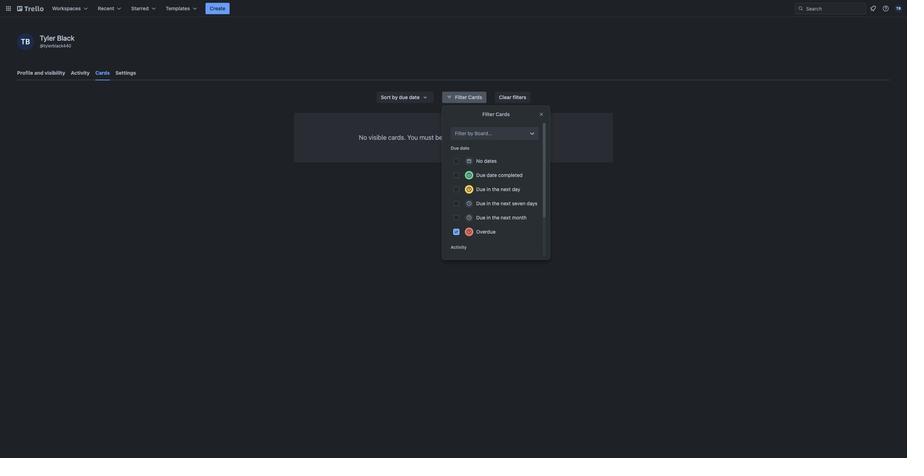 Task type: locate. For each thing, give the bounding box(es) containing it.
filter inside filter cards button
[[455, 94, 467, 100]]

clear filters button
[[495, 92, 531, 103]]

0 vertical spatial filter
[[455, 94, 467, 100]]

next left month
[[501, 215, 511, 221]]

due in the next month
[[476, 215, 527, 221]]

clear
[[499, 94, 512, 100]]

next for seven
[[501, 201, 511, 207]]

due down due date completed
[[476, 186, 485, 192]]

sort
[[381, 94, 391, 100]]

in
[[487, 186, 491, 192], [487, 201, 491, 207], [487, 215, 491, 221]]

1 horizontal spatial no
[[476, 158, 483, 164]]

0 vertical spatial next
[[501, 186, 511, 192]]

Search field
[[804, 3, 866, 14]]

in down due date completed
[[487, 186, 491, 192]]

2 the from the top
[[492, 201, 500, 207]]

due for due date completed
[[476, 172, 485, 178]]

to right it
[[505, 134, 511, 141]]

0 notifications image
[[869, 4, 877, 13]]

filter
[[455, 94, 467, 100], [482, 111, 495, 117], [455, 130, 467, 136]]

no
[[359, 134, 367, 141], [476, 158, 483, 164]]

filter cards inside button
[[455, 94, 482, 100]]

no left the dates
[[476, 158, 483, 164]]

the down due in the next day
[[492, 201, 500, 207]]

date
[[409, 94, 420, 100], [460, 146, 469, 151], [487, 172, 497, 178]]

board...
[[475, 130, 493, 136]]

1 vertical spatial by
[[468, 130, 473, 136]]

due in the next seven days
[[476, 201, 538, 207]]

by inside sort by due date dropdown button
[[392, 94, 398, 100]]

0 vertical spatial by
[[392, 94, 398, 100]]

must
[[420, 134, 434, 141]]

no for no visible cards. you must be added to a card for it to appear here.
[[359, 134, 367, 141]]

date down the dates
[[487, 172, 497, 178]]

to
[[464, 134, 470, 141], [505, 134, 511, 141]]

1 vertical spatial activity
[[451, 245, 467, 250]]

0 vertical spatial the
[[492, 186, 500, 192]]

0 vertical spatial tyler black (tylerblack440) image
[[894, 4, 903, 13]]

by left due
[[392, 94, 398, 100]]

day
[[512, 186, 520, 192]]

2 to from the left
[[505, 134, 511, 141]]

due
[[451, 146, 459, 151], [476, 172, 485, 178], [476, 186, 485, 192], [476, 201, 485, 207], [476, 215, 485, 221]]

recent
[[98, 5, 114, 11]]

workspaces
[[52, 5, 81, 11]]

by
[[392, 94, 398, 100], [468, 130, 473, 136]]

2 vertical spatial cards
[[496, 111, 510, 117]]

3 in from the top
[[487, 215, 491, 221]]

cards left clear
[[468, 94, 482, 100]]

tyler black (tylerblack440) image right open information menu icon
[[894, 4, 903, 13]]

1 horizontal spatial cards
[[468, 94, 482, 100]]

due down due in the next day
[[476, 201, 485, 207]]

activity
[[71, 70, 90, 76], [451, 245, 467, 250]]

1 vertical spatial next
[[501, 201, 511, 207]]

filter cards
[[455, 94, 482, 100], [482, 111, 510, 117]]

1 horizontal spatial by
[[468, 130, 473, 136]]

0 horizontal spatial to
[[464, 134, 470, 141]]

next left seven
[[501, 201, 511, 207]]

cards down clear
[[496, 111, 510, 117]]

templates
[[166, 5, 190, 11]]

tyler black (tylerblack440) image left @ on the left top of the page
[[17, 33, 34, 50]]

next left the day
[[501, 186, 511, 192]]

tyler
[[40, 34, 55, 42]]

create button
[[206, 3, 230, 14]]

0 horizontal spatial tyler black (tylerblack440) image
[[17, 33, 34, 50]]

due for due in the next day
[[476, 186, 485, 192]]

0 horizontal spatial date
[[409, 94, 420, 100]]

next
[[501, 186, 511, 192], [501, 201, 511, 207], [501, 215, 511, 221]]

1 horizontal spatial to
[[505, 134, 511, 141]]

in up overdue
[[487, 215, 491, 221]]

due for due in the next seven days
[[476, 201, 485, 207]]

sort by due date
[[381, 94, 420, 100]]

due down no dates
[[476, 172, 485, 178]]

close popover image
[[539, 112, 544, 117]]

dates
[[484, 158, 497, 164]]

sort by due date button
[[377, 92, 434, 103]]

back to home image
[[17, 3, 44, 14]]

no visible cards. you must be added to a card for it to appear here.
[[359, 134, 548, 141]]

0 horizontal spatial cards
[[95, 70, 110, 76]]

the
[[492, 186, 500, 192], [492, 201, 500, 207], [492, 215, 500, 221]]

1 the from the top
[[492, 186, 500, 192]]

1 vertical spatial date
[[460, 146, 469, 151]]

3 the from the top
[[492, 215, 500, 221]]

0 horizontal spatial no
[[359, 134, 367, 141]]

1 horizontal spatial tyler black (tylerblack440) image
[[894, 4, 903, 13]]

0 vertical spatial in
[[487, 186, 491, 192]]

2 vertical spatial the
[[492, 215, 500, 221]]

1 to from the left
[[464, 134, 470, 141]]

in for due in the next seven days
[[487, 201, 491, 207]]

0 horizontal spatial activity
[[71, 70, 90, 76]]

date right due
[[409, 94, 420, 100]]

0 vertical spatial filter cards
[[455, 94, 482, 100]]

in for due in the next day
[[487, 186, 491, 192]]

to left the a
[[464, 134, 470, 141]]

due up overdue
[[476, 215, 485, 221]]

visible
[[369, 134, 387, 141]]

1 next from the top
[[501, 186, 511, 192]]

by left card
[[468, 130, 473, 136]]

0 vertical spatial no
[[359, 134, 367, 141]]

0 vertical spatial date
[[409, 94, 420, 100]]

1 vertical spatial the
[[492, 201, 500, 207]]

cards.
[[388, 134, 406, 141]]

cards right activity link
[[95, 70, 110, 76]]

0 horizontal spatial by
[[392, 94, 398, 100]]

2 in from the top
[[487, 201, 491, 207]]

by for sort
[[392, 94, 398, 100]]

workspaces button
[[48, 3, 92, 14]]

1 horizontal spatial activity
[[451, 245, 467, 250]]

1 horizontal spatial date
[[460, 146, 469, 151]]

added
[[444, 134, 462, 141]]

1 in from the top
[[487, 186, 491, 192]]

the down due date completed
[[492, 186, 500, 192]]

cards link
[[95, 67, 110, 80]]

overdue
[[476, 229, 496, 235]]

0 vertical spatial activity
[[71, 70, 90, 76]]

1 vertical spatial no
[[476, 158, 483, 164]]

1 vertical spatial in
[[487, 201, 491, 207]]

in down due in the next day
[[487, 201, 491, 207]]

3 next from the top
[[501, 215, 511, 221]]

0 horizontal spatial filter cards
[[455, 94, 482, 100]]

tyler black (tylerblack440) image
[[894, 4, 903, 13], [17, 33, 34, 50]]

in for due in the next month
[[487, 215, 491, 221]]

the up overdue
[[492, 215, 500, 221]]

2 next from the top
[[501, 201, 511, 207]]

you
[[407, 134, 418, 141]]

profile and visibility link
[[17, 67, 65, 79]]

2 vertical spatial next
[[501, 215, 511, 221]]

appear
[[512, 134, 532, 141]]

next for day
[[501, 186, 511, 192]]

date down no visible cards. you must be added to a card for it to appear here. on the top of page
[[460, 146, 469, 151]]

1 horizontal spatial filter cards
[[482, 111, 510, 117]]

due down no visible cards. you must be added to a card for it to appear here. on the top of page
[[451, 146, 459, 151]]

2 vertical spatial date
[[487, 172, 497, 178]]

cards
[[95, 70, 110, 76], [468, 94, 482, 100], [496, 111, 510, 117]]

2 vertical spatial in
[[487, 215, 491, 221]]

no left visible
[[359, 134, 367, 141]]

2 horizontal spatial date
[[487, 172, 497, 178]]

days
[[527, 201, 538, 207]]

1 vertical spatial cards
[[468, 94, 482, 100]]

clear filters
[[499, 94, 526, 100]]



Task type: vqa. For each thing, say whether or not it's contained in the screenshot.
the Due related to Due date completed
yes



Task type: describe. For each thing, give the bounding box(es) containing it.
and
[[34, 70, 43, 76]]

a
[[471, 134, 475, 141]]

0 vertical spatial cards
[[95, 70, 110, 76]]

black
[[57, 34, 75, 42]]

filter by board...
[[455, 130, 493, 136]]

due date completed
[[476, 172, 523, 178]]

no dates
[[476, 158, 497, 164]]

no for no dates
[[476, 158, 483, 164]]

here.
[[534, 134, 548, 141]]

cards inside button
[[468, 94, 482, 100]]

the for month
[[492, 215, 500, 221]]

for
[[490, 134, 498, 141]]

tyler black @ tylerblack440
[[40, 34, 75, 49]]

filters
[[513, 94, 526, 100]]

the for day
[[492, 186, 500, 192]]

starred button
[[127, 3, 160, 14]]

the for seven
[[492, 201, 500, 207]]

it
[[500, 134, 503, 141]]

due for due in the next month
[[476, 215, 485, 221]]

templates button
[[161, 3, 201, 14]]

2 vertical spatial filter
[[455, 130, 467, 136]]

settings
[[115, 70, 136, 76]]

profile
[[17, 70, 33, 76]]

1 vertical spatial filter cards
[[482, 111, 510, 117]]

activity link
[[71, 67, 90, 79]]

filter cards button
[[442, 92, 486, 103]]

date inside dropdown button
[[409, 94, 420, 100]]

primary element
[[0, 0, 907, 17]]

due in the next day
[[476, 186, 520, 192]]

month
[[512, 215, 527, 221]]

seven
[[512, 201, 526, 207]]

be
[[435, 134, 443, 141]]

card
[[476, 134, 489, 141]]

@
[[40, 43, 44, 49]]

tylerblack440
[[44, 43, 71, 49]]

date for due date completed
[[487, 172, 497, 178]]

search image
[[798, 6, 804, 11]]

create
[[210, 5, 225, 11]]

2 horizontal spatial cards
[[496, 111, 510, 117]]

starred
[[131, 5, 149, 11]]

due for due date
[[451, 146, 459, 151]]

due
[[399, 94, 408, 100]]

recent button
[[94, 3, 126, 14]]

1 vertical spatial tyler black (tylerblack440) image
[[17, 33, 34, 50]]

1 vertical spatial filter
[[482, 111, 495, 117]]

next for month
[[501, 215, 511, 221]]

completed
[[498, 172, 523, 178]]

due date
[[451, 146, 469, 151]]

visibility
[[45, 70, 65, 76]]

profile and visibility
[[17, 70, 65, 76]]

date for due date
[[460, 146, 469, 151]]

settings link
[[115, 67, 136, 79]]

open information menu image
[[882, 5, 890, 12]]

by for filter
[[468, 130, 473, 136]]



